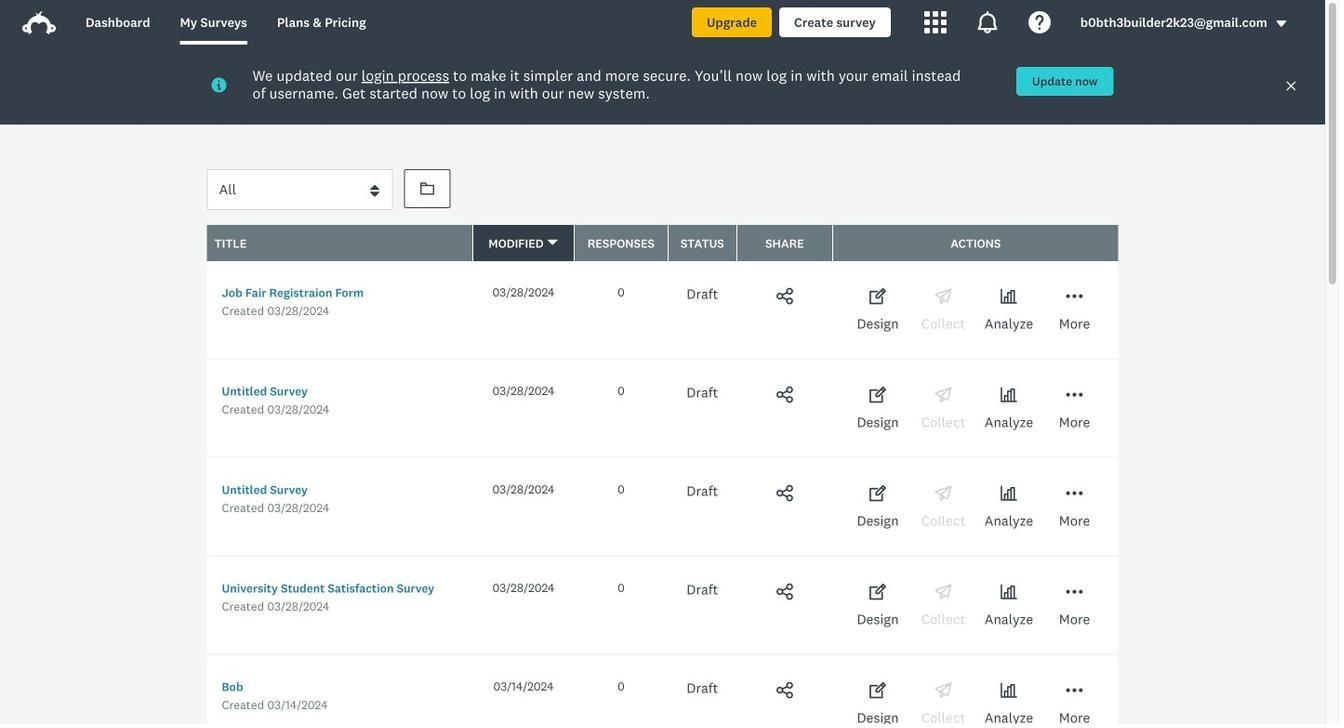 Task type: describe. For each thing, give the bounding box(es) containing it.
dropdown arrow image
[[1275, 17, 1288, 30]]

x image
[[1285, 80, 1297, 92]]

surveymonkey logo image
[[22, 11, 56, 35]]

2 products icon image from the left
[[976, 11, 999, 33]]



Task type: locate. For each thing, give the bounding box(es) containing it.
0 horizontal spatial products icon image
[[924, 11, 947, 33]]

1 horizontal spatial products icon image
[[976, 11, 999, 33]]

help icon image
[[1028, 11, 1051, 33]]

1 products icon image from the left
[[924, 11, 947, 33]]

products icon image
[[924, 11, 947, 33], [976, 11, 999, 33]]



Task type: vqa. For each thing, say whether or not it's contained in the screenshot.
Notification center icon
no



